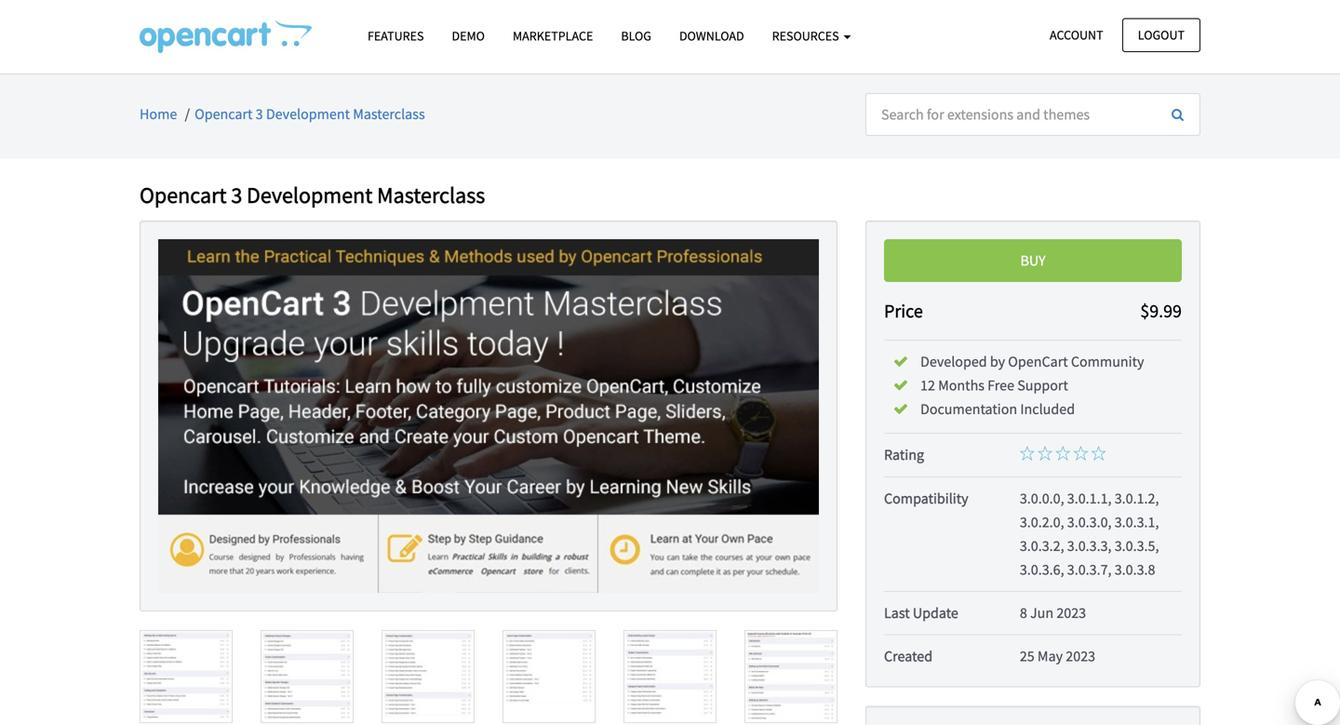 Task type: locate. For each thing, give the bounding box(es) containing it.
star light o image up 3.0.1.1,
[[1074, 446, 1088, 461]]

0 vertical spatial development
[[266, 105, 350, 123]]

0 vertical spatial opencart 3 development masterclass
[[195, 105, 425, 123]]

1 vertical spatial 3
[[231, 181, 242, 209]]

star light o image up 3.0.1.1,
[[1091, 446, 1106, 461]]

3.0.3.8
[[1115, 560, 1155, 579]]

star light o image
[[1020, 446, 1035, 461], [1038, 446, 1053, 461], [1091, 446, 1106, 461]]

12
[[920, 376, 935, 395]]

star light o image up "3.0.0.0,"
[[1020, 446, 1035, 461]]

1 vertical spatial 2023
[[1066, 647, 1096, 666]]

0 vertical spatial 3
[[256, 105, 263, 123]]

1 horizontal spatial star light o image
[[1038, 446, 1053, 461]]

1 vertical spatial opencart 3 development masterclass
[[140, 181, 485, 209]]

free
[[988, 376, 1015, 395]]

3.0.3.1,
[[1115, 513, 1159, 531]]

0 vertical spatial 2023
[[1057, 604, 1086, 622]]

masterclass
[[353, 105, 425, 123], [377, 181, 485, 209]]

opencart 3 development masterclass link
[[195, 105, 425, 123]]

opencart 3 development masterclass
[[195, 105, 425, 123], [140, 181, 485, 209]]

search image
[[1172, 108, 1184, 121]]

0 horizontal spatial star light o image
[[1020, 446, 1035, 461]]

1 star light o image from the left
[[1020, 446, 1035, 461]]

0 horizontal spatial star light o image
[[1056, 446, 1071, 461]]

8
[[1020, 604, 1027, 622]]

opencart right home
[[195, 105, 253, 123]]

3.0.0.0, 3.0.1.1, 3.0.1.2, 3.0.2.0, 3.0.3.0, 3.0.3.1, 3.0.3.2, 3.0.3.3, 3.0.3.5, 3.0.3.6, 3.0.3.7, 3.0.3.8
[[1020, 489, 1159, 579]]

marketplace
[[513, 27, 593, 44]]

download link
[[665, 20, 758, 52]]

star light o image
[[1056, 446, 1071, 461], [1074, 446, 1088, 461]]

community
[[1071, 352, 1144, 371]]

opencart
[[195, 105, 253, 123], [140, 181, 227, 209]]

months
[[938, 376, 985, 395]]

3.0.3.7,
[[1067, 560, 1112, 579]]

development
[[266, 105, 350, 123], [247, 181, 373, 209]]

features
[[368, 27, 424, 44]]

compatibility
[[884, 489, 969, 507]]

3
[[256, 105, 263, 123], [231, 181, 242, 209]]

resources
[[772, 27, 842, 44]]

marketplace link
[[499, 20, 607, 52]]

2 horizontal spatial star light o image
[[1091, 446, 1106, 461]]

2023 for 8 jun 2023
[[1057, 604, 1086, 622]]

opencart down home
[[140, 181, 227, 209]]

demo
[[452, 27, 485, 44]]

2023 right 'jun'
[[1057, 604, 1086, 622]]

2023 right may
[[1066, 647, 1096, 666]]

download
[[679, 27, 744, 44]]

star light o image down included
[[1038, 446, 1053, 461]]

features link
[[354, 20, 438, 52]]

jun
[[1030, 604, 1054, 622]]

buy
[[1020, 251, 1046, 270]]

price
[[884, 299, 923, 322]]

1 horizontal spatial star light o image
[[1074, 446, 1088, 461]]

by
[[990, 352, 1005, 371]]

demo link
[[438, 20, 499, 52]]

blog
[[621, 27, 651, 44]]

0 horizontal spatial 3
[[231, 181, 242, 209]]

3 star light o image from the left
[[1091, 446, 1106, 461]]

star light o image down included
[[1056, 446, 1071, 461]]

may
[[1038, 647, 1063, 666]]

2023
[[1057, 604, 1086, 622], [1066, 647, 1096, 666]]

update
[[913, 604, 959, 622]]

3.0.1.1,
[[1067, 489, 1112, 507]]

Search for extensions and themes text field
[[866, 93, 1157, 136]]



Task type: describe. For each thing, give the bounding box(es) containing it.
last update
[[884, 604, 959, 622]]

rating
[[884, 446, 924, 464]]

logout link
[[1122, 18, 1201, 52]]

2 star light o image from the left
[[1074, 446, 1088, 461]]

account link
[[1034, 18, 1119, 52]]

3.0.3.2,
[[1020, 537, 1064, 555]]

2023 for 25 may 2023
[[1066, 647, 1096, 666]]

included
[[1020, 400, 1075, 418]]

3.0.3.0,
[[1067, 513, 1112, 531]]

home
[[140, 105, 177, 123]]

logout
[[1138, 27, 1185, 43]]

3.0.0.0,
[[1020, 489, 1064, 507]]

last
[[884, 604, 910, 622]]

3.0.2.0,
[[1020, 513, 1064, 531]]

blog link
[[607, 20, 665, 52]]

0 vertical spatial opencart
[[195, 105, 253, 123]]

8 jun 2023
[[1020, 604, 1086, 622]]

$9.99
[[1140, 299, 1182, 322]]

1 star light o image from the left
[[1056, 446, 1071, 461]]

1 horizontal spatial 3
[[256, 105, 263, 123]]

account
[[1050, 27, 1103, 43]]

1 vertical spatial development
[[247, 181, 373, 209]]

opencart
[[1008, 352, 1068, 371]]

1 vertical spatial masterclass
[[377, 181, 485, 209]]

opencart 3 development masterclass image
[[158, 239, 819, 593]]

home link
[[140, 105, 177, 123]]

buy button
[[884, 239, 1182, 282]]

created
[[884, 647, 933, 666]]

3.0.3.3,
[[1067, 537, 1112, 555]]

opencart - opencart 3 development masterclass image
[[140, 20, 312, 53]]

3.0.3.6,
[[1020, 560, 1064, 579]]

1 vertical spatial opencart
[[140, 181, 227, 209]]

resources link
[[758, 20, 865, 52]]

2 star light o image from the left
[[1038, 446, 1053, 461]]

25 may 2023
[[1020, 647, 1096, 666]]

developed by opencart community 12 months free support documentation included
[[920, 352, 1144, 418]]

documentation
[[920, 400, 1017, 418]]

support
[[1017, 376, 1068, 395]]

3.0.1.2,
[[1115, 489, 1159, 507]]

0 vertical spatial masterclass
[[353, 105, 425, 123]]

developed
[[920, 352, 987, 371]]

25
[[1020, 647, 1035, 666]]

3.0.3.5,
[[1115, 537, 1159, 555]]



Task type: vqa. For each thing, say whether or not it's contained in the screenshot.
Buy button
yes



